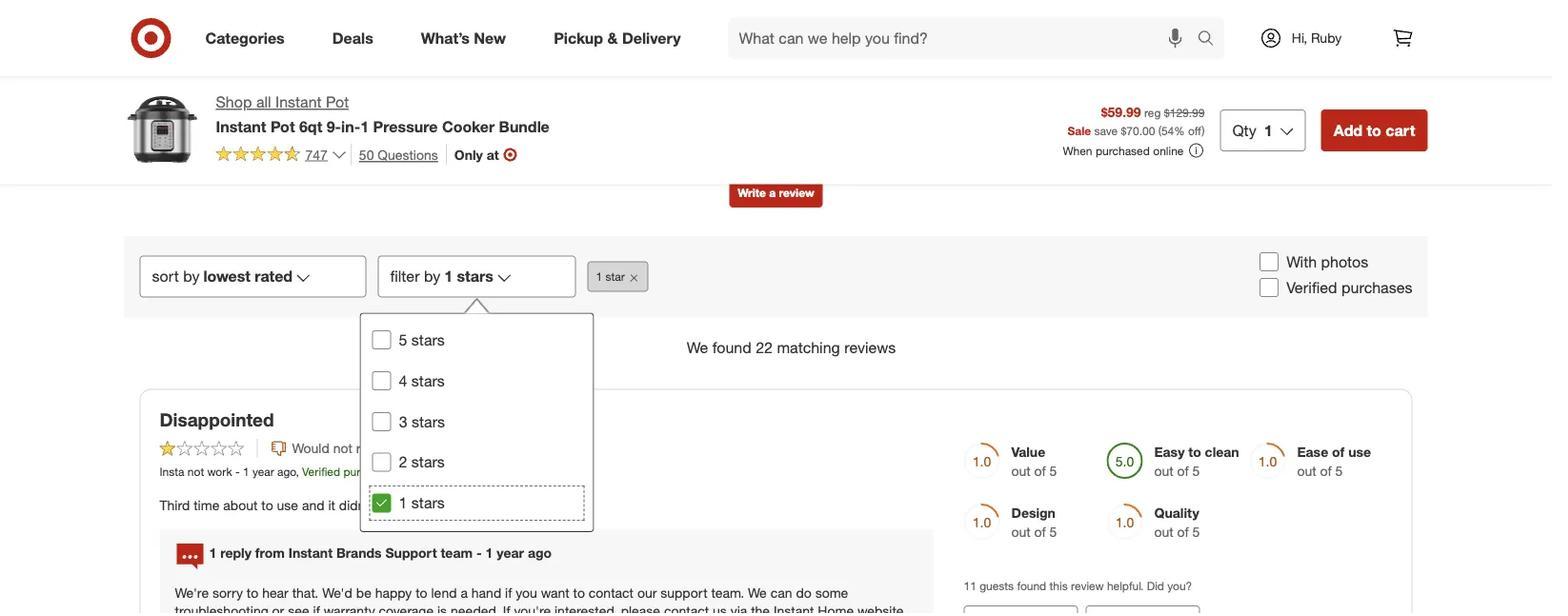 Task type: vqa. For each thing, say whether or not it's contained in the screenshot.
for
no



Task type: locate. For each thing, give the bounding box(es) containing it.
0 vertical spatial year
[[252, 466, 274, 480]]

time
[[194, 497, 219, 514]]

0 horizontal spatial pot
[[270, 117, 295, 136]]

based
[[733, 54, 770, 71]]

add to cart button
[[1321, 109, 1428, 151]]

With photos checkbox
[[1260, 253, 1279, 272]]

1 horizontal spatial review
[[1071, 580, 1104, 594]]

5 stars checkbox
[[372, 331, 391, 350]]

out inside value out of 5
[[1011, 464, 1031, 480]]

if
[[503, 604, 510, 615]]

helpful.
[[1107, 580, 1144, 594]]

by right filter
[[424, 268, 440, 286]]

third
[[160, 497, 190, 514]]

1 vertical spatial on
[[403, 497, 418, 514]]

write a review button
[[729, 178, 823, 208]]

0 horizontal spatial contact
[[589, 585, 634, 601]]

0 vertical spatial review
[[779, 186, 814, 200]]

stars right 2
[[411, 454, 445, 472]]

via
[[730, 604, 747, 615]]

of down easy in the bottom right of the page
[[1177, 464, 1189, 480]]

on down images
[[774, 54, 789, 71]]

purchases
[[1342, 279, 1413, 297]]

1 horizontal spatial pot
[[326, 93, 349, 111]]

1 horizontal spatial a
[[769, 186, 776, 200]]

year
[[252, 466, 274, 480], [497, 545, 524, 562]]

stars up the 4 stars
[[411, 331, 445, 350]]

out for design out of 5
[[1011, 525, 1031, 541]]

ago down would
[[277, 466, 296, 480]]

what's
[[421, 29, 470, 47]]

bundle
[[499, 117, 550, 136]]

of inside quality out of 5
[[1177, 525, 1189, 541]]

categories link
[[189, 17, 308, 59]]

1 vertical spatial review
[[1071, 580, 1104, 594]]

11
[[964, 580, 977, 594]]

use left and
[[277, 497, 298, 514]]

stars for 5 stars
[[411, 331, 445, 350]]

out down ease
[[1297, 464, 1317, 480]]

out for quality out of 5
[[1154, 525, 1174, 541]]

out down quality
[[1154, 525, 1174, 541]]

1 horizontal spatial we
[[748, 585, 767, 601]]

- right team
[[476, 545, 482, 562]]

5 inside ease of use out of 5
[[1336, 464, 1343, 480]]

a right write
[[769, 186, 776, 200]]

reg
[[1144, 105, 1161, 120]]

5 inside easy to clean out of 5
[[1193, 464, 1200, 480]]

stars right 4
[[411, 372, 445, 391]]

of down 'design'
[[1034, 525, 1046, 541]]

1 horizontal spatial verified
[[1286, 279, 1337, 297]]

- right work
[[235, 466, 240, 480]]

verified right the ,
[[302, 466, 340, 480]]

stars right the 3
[[411, 413, 445, 432]]

pickup
[[554, 29, 603, 47]]

contact up interested,
[[589, 585, 634, 601]]

to right easy in the bottom right of the page
[[1188, 445, 1201, 461]]

1 vertical spatial if
[[313, 604, 320, 615]]

to right the about
[[261, 497, 273, 514]]

0 horizontal spatial a
[[461, 585, 468, 601]]

out
[[1011, 464, 1031, 480], [1154, 464, 1174, 480], [1297, 464, 1317, 480], [1011, 525, 1031, 541], [1154, 525, 1174, 541]]

1 horizontal spatial year
[[497, 545, 524, 562]]

70.00
[[1127, 123, 1155, 137]]

instant down the "shop"
[[216, 117, 266, 136]]

if up if
[[505, 585, 512, 601]]

filter by 1 stars
[[390, 268, 494, 286]]

what's new link
[[405, 17, 530, 59]]

year up you
[[497, 545, 524, 562]]

not
[[333, 441, 352, 457], [188, 466, 204, 480]]

50
[[359, 146, 374, 163]]

0 vertical spatial verified
[[1286, 279, 1337, 297]]

a
[[769, 186, 776, 200], [461, 585, 468, 601]]

2 by from the left
[[424, 268, 440, 286]]

we're sorry to hear that. we'd be happy to lend a hand if you want to contact our support team. we can do some troubleshooting or see if warranty coverage is needed. if you're interested, please contact us via the instant home website.
[[175, 585, 907, 615]]

deals
[[332, 29, 373, 47]]

0 vertical spatial not
[[333, 441, 352, 457]]

design out of 5
[[1011, 506, 1057, 541]]

0 vertical spatial a
[[769, 186, 776, 200]]

review right the this
[[1071, 580, 1104, 594]]

by right sort
[[183, 268, 200, 286]]

only at
[[454, 146, 499, 163]]

1 by from the left
[[183, 268, 200, 286]]

we left 22
[[687, 339, 708, 357]]

save
[[1094, 123, 1118, 137]]

0 vertical spatial -
[[235, 466, 240, 480]]

to
[[1367, 121, 1381, 139], [1188, 445, 1201, 461], [261, 497, 273, 514], [247, 585, 258, 601], [416, 585, 427, 601], [573, 585, 585, 601]]

0 horizontal spatial we
[[687, 339, 708, 357]]

1 vertical spatial year
[[497, 545, 524, 562]]

pot up 9- at the top left
[[326, 93, 349, 111]]

4 stars
[[399, 372, 445, 391]]

pot left the 6qt
[[270, 117, 295, 136]]

1 vertical spatial a
[[461, 585, 468, 601]]

0 vertical spatial we
[[687, 339, 708, 357]]

of down ease
[[1320, 464, 1332, 480]]

if right see
[[313, 604, 320, 615]]

0 vertical spatial if
[[505, 585, 512, 601]]

(
[[1158, 123, 1161, 137]]

purchaser
[[344, 466, 395, 480]]

team.
[[711, 585, 744, 601]]

troubleshooting
[[175, 604, 268, 615]]

out down easy in the bottom right of the page
[[1154, 464, 1174, 480]]

1 stars checkbox
[[372, 495, 391, 514]]

0 horizontal spatial by
[[183, 268, 200, 286]]

0 vertical spatial ago
[[277, 466, 296, 480]]

stars right turn
[[411, 495, 445, 513]]

0 vertical spatial use
[[1348, 445, 1371, 461]]

1 horizontal spatial not
[[333, 441, 352, 457]]

sort
[[152, 268, 179, 286]]

2
[[399, 454, 407, 472]]

of
[[1332, 445, 1345, 461], [1034, 464, 1046, 480], [1177, 464, 1189, 480], [1320, 464, 1332, 480], [1034, 525, 1046, 541], [1177, 525, 1189, 541]]

1 up 50
[[360, 117, 369, 136]]

write
[[738, 186, 766, 200]]

found
[[712, 339, 752, 357], [1017, 580, 1046, 594]]

please
[[621, 604, 660, 615]]

1 inside button
[[596, 270, 602, 285]]

ago up you
[[528, 545, 552, 562]]

stars for 4 stars
[[411, 372, 445, 391]]

if
[[505, 585, 512, 601], [313, 604, 320, 615]]

use
[[1348, 445, 1371, 461], [277, 497, 298, 514]]

1 vertical spatial not
[[188, 466, 204, 480]]

be
[[356, 585, 371, 601]]

reply
[[220, 545, 252, 562]]

1 left 'star'
[[596, 270, 602, 285]]

out down value
[[1011, 464, 1031, 480]]

of inside the design out of 5
[[1034, 525, 1046, 541]]

1 right work
[[243, 466, 249, 480]]

review right write
[[779, 186, 814, 200]]

1 inside shop all instant pot instant pot 6qt 9-in-1 pressure cooker bundle
[[360, 117, 369, 136]]

on inside no images based on your selections.
[[774, 54, 789, 71]]

5 stars
[[399, 331, 445, 350]]

50 questions
[[359, 146, 438, 163]]

ago
[[277, 466, 296, 480], [528, 545, 552, 562]]

2 stars checkbox
[[372, 454, 391, 473]]

%
[[1174, 123, 1185, 137]]

team
[[441, 545, 473, 562]]

out inside ease of use out of 5
[[1297, 464, 1317, 480]]

1 horizontal spatial contact
[[664, 604, 709, 615]]

disappointed
[[160, 410, 274, 432]]

this
[[1050, 580, 1068, 594]]

1 vertical spatial contact
[[664, 604, 709, 615]]

not right insta
[[188, 466, 204, 480]]

5 inside value out of 5
[[1050, 464, 1057, 480]]

would not recommend
[[292, 441, 428, 457]]

a up needed.
[[461, 585, 468, 601]]

0 horizontal spatial not
[[188, 466, 204, 480]]

1 vertical spatial we
[[748, 585, 767, 601]]

What can we help you find? suggestions appear below search field
[[728, 17, 1202, 59]]

contact down support in the left of the page
[[664, 604, 709, 615]]

your
[[793, 54, 819, 71]]

on
[[774, 54, 789, 71], [403, 497, 418, 514]]

easy to clean out of 5
[[1154, 445, 1239, 480]]

by
[[183, 268, 200, 286], [424, 268, 440, 286]]

work
[[207, 466, 232, 480]]

stars
[[457, 268, 494, 286], [411, 331, 445, 350], [411, 372, 445, 391], [411, 413, 445, 432], [411, 454, 445, 472], [411, 495, 445, 513]]

1 vertical spatial verified
[[302, 466, 340, 480]]

by for sort by
[[183, 268, 200, 286]]

stars for 1 stars
[[411, 495, 445, 513]]

1 horizontal spatial -
[[476, 545, 482, 562]]

us
[[713, 604, 727, 615]]

guests
[[980, 580, 1014, 594]]

year left the ,
[[252, 466, 274, 480]]

of down value
[[1034, 464, 1046, 480]]

1 right filter
[[444, 268, 453, 286]]

stars right filter
[[457, 268, 494, 286]]

1 horizontal spatial by
[[424, 268, 440, 286]]

1 horizontal spatial use
[[1348, 445, 1371, 461]]

to right add
[[1367, 121, 1381, 139]]

3
[[399, 413, 407, 432]]

5 inside quality out of 5
[[1193, 525, 1200, 541]]

0 vertical spatial found
[[712, 339, 752, 357]]

1 reply from instant brands support team - 1 year ago
[[209, 545, 552, 562]]

contact
[[589, 585, 634, 601], [664, 604, 709, 615]]

use right ease
[[1348, 445, 1371, 461]]

0 vertical spatial on
[[774, 54, 789, 71]]

off
[[1188, 123, 1202, 137]]

found left the this
[[1017, 580, 1046, 594]]

0 horizontal spatial use
[[277, 497, 298, 514]]

add to cart
[[1334, 121, 1415, 139]]

50 questions link
[[351, 144, 438, 166]]

of down quality
[[1177, 525, 1189, 541]]

out inside the design out of 5
[[1011, 525, 1031, 541]]

0 horizontal spatial review
[[779, 186, 814, 200]]

out inside quality out of 5
[[1154, 525, 1174, 541]]

on right turn
[[403, 497, 418, 514]]

stars for 2 stars
[[411, 454, 445, 472]]

1 vertical spatial found
[[1017, 580, 1046, 594]]

found left 22
[[712, 339, 752, 357]]

verified down with
[[1286, 279, 1337, 297]]

review inside button
[[779, 186, 814, 200]]

not right would
[[333, 441, 352, 457]]

0 horizontal spatial if
[[313, 604, 320, 615]]

11 guests found this review helpful. did you?
[[964, 580, 1192, 594]]

by for filter by
[[424, 268, 440, 286]]

1 horizontal spatial if
[[505, 585, 512, 601]]

we
[[687, 339, 708, 357], [748, 585, 767, 601]]

instant down do
[[774, 604, 814, 615]]

out down 'design'
[[1011, 525, 1031, 541]]

747
[[305, 146, 328, 163]]

it
[[328, 497, 335, 514]]

of right ease
[[1332, 445, 1345, 461]]

we up 'the'
[[748, 585, 767, 601]]

want
[[541, 585, 569, 601]]

instant
[[275, 93, 322, 111], [216, 117, 266, 136], [288, 545, 333, 562], [774, 604, 814, 615]]

1 horizontal spatial on
[[774, 54, 789, 71]]

shop
[[216, 93, 252, 111]]

1 vertical spatial ago
[[528, 545, 552, 562]]

photos
[[1321, 253, 1369, 272]]

1 right 1 stars option
[[399, 495, 407, 513]]

lend
[[431, 585, 457, 601]]

with photos
[[1286, 253, 1369, 272]]

1 vertical spatial pot
[[270, 117, 295, 136]]

star
[[606, 270, 625, 285]]



Task type: describe. For each thing, give the bounding box(es) containing it.
that.
[[292, 585, 319, 601]]

rated
[[255, 268, 293, 286]]

write a review
[[738, 186, 814, 200]]

to up interested,
[[573, 585, 585, 601]]

warranty
[[324, 604, 375, 615]]

hand
[[471, 585, 501, 601]]

can
[[771, 585, 792, 601]]

to left "hear"
[[247, 585, 258, 601]]

insta not work - 1 year ago , verified purchaser
[[160, 466, 395, 480]]

instant up the 6qt
[[275, 93, 322, 111]]

not for would
[[333, 441, 352, 457]]

747 link
[[216, 144, 347, 167]]

instant inside we're sorry to hear that. we'd be happy to lend a hand if you want to contact our support team. we can do some troubleshooting or see if warranty coverage is needed. if you're interested, please contact us via the instant home website.
[[774, 604, 814, 615]]

5 inside the design out of 5
[[1050, 525, 1057, 541]]

0 horizontal spatial -
[[235, 466, 240, 480]]

lowest
[[203, 268, 251, 286]]

we inside we're sorry to hear that. we'd be happy to lend a hand if you want to contact our support team. we can do some troubleshooting or see if warranty coverage is needed. if you're interested, please contact us via the instant home website.
[[748, 585, 767, 601]]

pickup & delivery
[[554, 29, 681, 47]]

easy
[[1154, 445, 1185, 461]]

0 horizontal spatial found
[[712, 339, 752, 357]]

ease of use out of 5
[[1297, 445, 1371, 480]]

sorry
[[212, 585, 243, 601]]

4
[[399, 372, 407, 391]]

$59.99 reg $129.99 sale save $ 70.00 ( 54 % off )
[[1068, 103, 1205, 137]]

$129.99
[[1164, 105, 1205, 120]]

you?
[[1168, 580, 1192, 594]]

0 vertical spatial pot
[[326, 93, 349, 111]]

1 vertical spatial -
[[476, 545, 482, 562]]

1 horizontal spatial ago
[[528, 545, 552, 562]]

about
[[223, 497, 258, 514]]

insta
[[160, 466, 184, 480]]

a inside we're sorry to hear that. we'd be happy to lend a hand if you want to contact our support team. we can do some troubleshooting or see if warranty coverage is needed. if you're interested, please contact us via the instant home website.
[[461, 585, 468, 601]]

hi,
[[1292, 30, 1307, 46]]

add
[[1334, 121, 1363, 139]]

quality out of 5
[[1154, 506, 1200, 541]]

hear
[[262, 585, 289, 601]]

didn't
[[339, 497, 372, 514]]

0 horizontal spatial verified
[[302, 466, 340, 480]]

1 vertical spatial use
[[277, 497, 298, 514]]

search button
[[1189, 17, 1234, 63]]

images
[[765, 35, 808, 52]]

delivery
[[622, 29, 681, 47]]

not for insta
[[188, 466, 204, 480]]

value out of 5
[[1011, 445, 1057, 480]]

,
[[296, 466, 299, 480]]

purchased
[[1096, 143, 1150, 158]]

and
[[302, 497, 324, 514]]

image of instant pot 6qt 9-in-1 pressure cooker bundle image
[[124, 91, 201, 168]]

4 stars checkbox
[[372, 372, 391, 391]]

1 left reply
[[209, 545, 217, 562]]

to inside easy to clean out of 5
[[1188, 445, 1201, 461]]

from
[[255, 545, 285, 562]]

9-
[[327, 117, 341, 136]]

at
[[487, 146, 499, 163]]

home
[[818, 604, 854, 615]]

search
[[1189, 31, 1234, 49]]

in-
[[341, 117, 360, 136]]

Verified purchases checkbox
[[1260, 279, 1279, 298]]

cooker
[[442, 117, 495, 136]]

of inside value out of 5
[[1034, 464, 1046, 480]]

a inside write a review button
[[769, 186, 776, 200]]

0 horizontal spatial on
[[403, 497, 418, 514]]

sale
[[1068, 123, 1091, 137]]

stars for 3 stars
[[411, 413, 445, 432]]

out for value out of 5
[[1011, 464, 1031, 480]]

reviews
[[844, 339, 896, 357]]

all
[[256, 93, 271, 111]]

3 stars checkbox
[[372, 413, 391, 432]]

value
[[1011, 445, 1045, 461]]

qty 1
[[1232, 121, 1273, 139]]

our
[[637, 585, 657, 601]]

hi, ruby
[[1292, 30, 1342, 46]]

1 right qty
[[1264, 121, 1273, 139]]

did
[[1147, 580, 1164, 594]]

with
[[1286, 253, 1317, 272]]

when purchased online
[[1063, 143, 1184, 158]]

54
[[1161, 123, 1174, 137]]

sort by lowest rated
[[152, 268, 293, 286]]

use inside ease of use out of 5
[[1348, 445, 1371, 461]]

pressure
[[373, 117, 438, 136]]

online
[[1153, 143, 1184, 158]]

out inside easy to clean out of 5
[[1154, 464, 1174, 480]]

you
[[516, 585, 537, 601]]

only
[[454, 146, 483, 163]]

of inside easy to clean out of 5
[[1177, 464, 1189, 480]]

qty
[[1232, 121, 1257, 139]]

is
[[437, 604, 447, 615]]

$
[[1121, 123, 1127, 137]]

0 horizontal spatial ago
[[277, 466, 296, 480]]

some
[[815, 585, 848, 601]]

needed.
[[451, 604, 499, 615]]

to inside button
[[1367, 121, 1381, 139]]

would
[[292, 441, 329, 457]]

we're
[[175, 585, 209, 601]]

instant up "that."
[[288, 545, 333, 562]]

to up coverage
[[416, 585, 427, 601]]

1 star
[[596, 270, 625, 285]]

pickup & delivery link
[[538, 17, 705, 59]]

0 horizontal spatial year
[[252, 466, 274, 480]]

support
[[661, 585, 708, 601]]

recommend
[[356, 441, 428, 457]]

0 vertical spatial contact
[[589, 585, 634, 601]]

ease
[[1297, 445, 1328, 461]]

1 right team
[[486, 545, 493, 562]]

ruby
[[1311, 30, 1342, 46]]

1 horizontal spatial found
[[1017, 580, 1046, 594]]

selections.
[[744, 73, 808, 90]]

design
[[1011, 506, 1056, 522]]

you're
[[514, 604, 551, 615]]

no
[[744, 35, 761, 52]]

no images based on your selections.
[[733, 35, 819, 90]]

the
[[751, 604, 770, 615]]

happy
[[375, 585, 412, 601]]

quality
[[1154, 506, 1199, 522]]

questions
[[378, 146, 438, 163]]

third time about to use and it didn't turn on anymore
[[160, 497, 473, 514]]

we'd
[[322, 585, 352, 601]]



